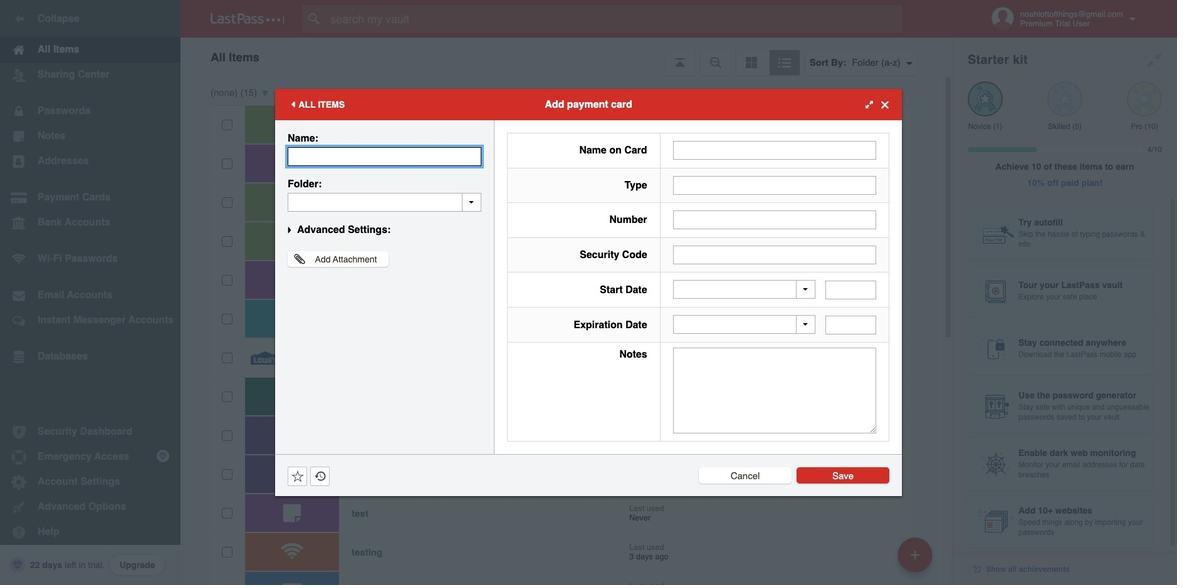 Task type: describe. For each thing, give the bounding box(es) containing it.
Search search field
[[302, 5, 928, 33]]

main navigation navigation
[[0, 0, 181, 586]]



Task type: locate. For each thing, give the bounding box(es) containing it.
None text field
[[673, 211, 877, 230], [673, 246, 877, 265], [826, 281, 877, 300], [673, 211, 877, 230], [673, 246, 877, 265], [826, 281, 877, 300]]

lastpass image
[[211, 13, 285, 24]]

dialog
[[275, 89, 903, 497]]

new item navigation
[[894, 534, 941, 586]]

new item image
[[911, 551, 920, 560]]

search my vault text field
[[302, 5, 928, 33]]

None text field
[[673, 141, 877, 160], [288, 147, 482, 166], [673, 176, 877, 195], [288, 193, 482, 212], [826, 316, 877, 335], [673, 348, 877, 434], [673, 141, 877, 160], [288, 147, 482, 166], [673, 176, 877, 195], [288, 193, 482, 212], [826, 316, 877, 335], [673, 348, 877, 434]]

vault options navigation
[[181, 38, 953, 75]]



